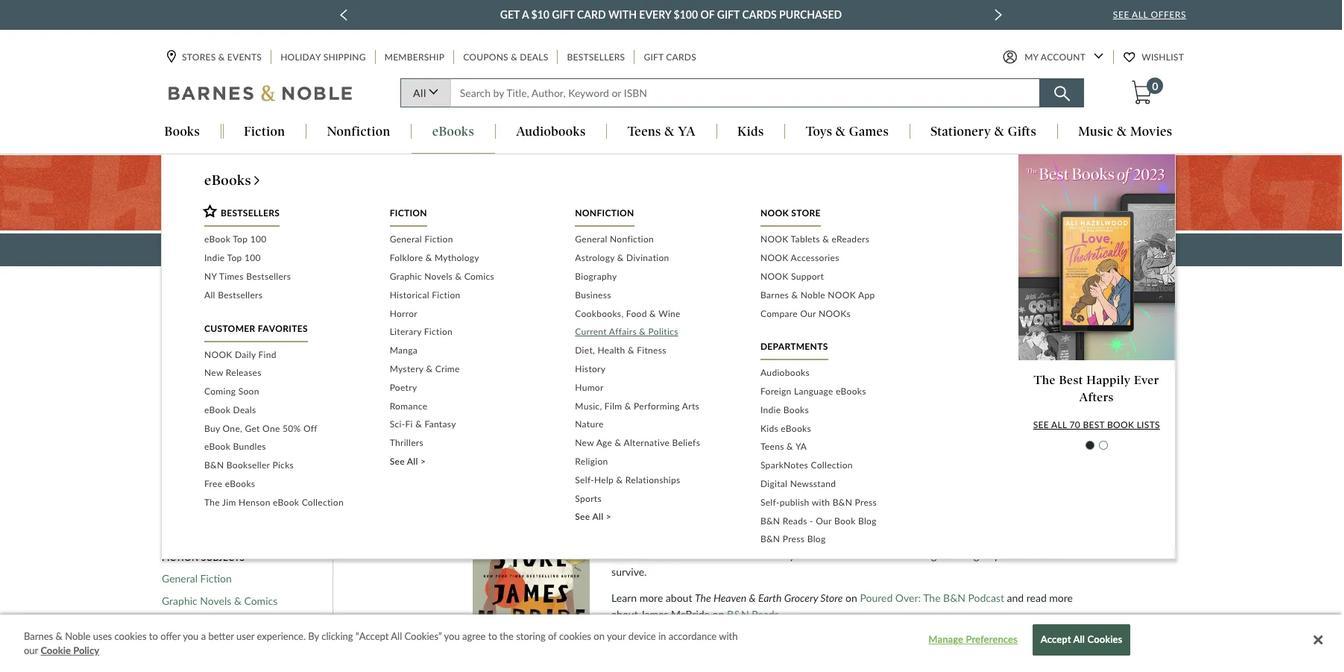 Task type: vqa. For each thing, say whether or not it's contained in the screenshot.
Toys link
no



Task type: describe. For each thing, give the bounding box(es) containing it.
0 vertical spatial graphic novels & comics link
[[390, 268, 553, 286]]

1 vertical spatial best
[[1083, 419, 1105, 430]]

biography
[[575, 271, 617, 282]]

foreign language ebooks link
[[761, 383, 924, 401]]

holiday shipping link
[[279, 50, 368, 65]]

gift right $100 on the top of page
[[717, 8, 740, 21]]

see left offers
[[1113, 9, 1130, 20]]

graphic inside general fiction folklore & mythology graphic novels & comics historical fiction horror literary fiction manga mystery & crime poetry romance sci-fi & fantasy thrillers see all >
[[390, 271, 422, 282]]

audiobooks for audiobooks foreign language ebooks indie books kids ebooks teens & ya sparknotes collection digital newsstand self-publish with b&n press b&n reads - our book blog b&n press blog
[[761, 367, 810, 378]]

manage preferences
[[929, 633, 1018, 645]]

& right astrology on the top
[[617, 252, 624, 263]]

cookie policy
[[41, 645, 99, 657]]

fiction ebooks
[[162, 491, 230, 504]]

see all offers
[[1113, 9, 1187, 20]]

a left the variety at the left of the page
[[516, 331, 520, 342]]

& down beliefs
[[698, 468, 709, 486]]

uses
[[93, 630, 112, 642]]

& inside 'link'
[[511, 52, 518, 63]]

graphic novels & comics
[[162, 594, 278, 607]]

collection inside audiobooks foreign language ebooks indie books kids ebooks teens & ya sparknotes collection digital newsstand self-publish with b&n press b&n reads - our book blog b&n press blog
[[811, 460, 853, 471]]

of right author
[[688, 516, 698, 529]]

stores & events link
[[167, 50, 263, 65]]

nook tablets & ereaders link
[[761, 231, 924, 249]]

the inside the best happily ever afters
[[1034, 373, 1056, 387]]

1 vertical spatial store
[[813, 468, 850, 486]]

indie inside audiobooks foreign language ebooks indie books kids ebooks teens & ya sparknotes collection digital newsstand self-publish with b&n press b&n reads - our book blog b&n press blog
[[761, 404, 781, 415]]

search image
[[1054, 86, 1070, 102]]

user image
[[1003, 50, 1017, 65]]

nook inside nook daily find new releases coming soon ebook deals buy one, get one 50% off ebook bundles b&n bookseller picks free ebooks the jim henson ebook collection
[[204, 349, 232, 360]]

$10
[[531, 8, 550, 21]]

fiction up including
[[601, 300, 673, 329]]

all link
[[401, 79, 450, 108]]

general for general nonfiction astrology & divination biography business cookbooks, food & wine current affairs & politics diet, health & fitness history humor music, film & performing arts nature new age & alternative beliefs religion self-help & relationships sports see all >
[[575, 234, 608, 245]]

0 button
[[1131, 78, 1164, 106]]

ebooks up sparknotes
[[781, 423, 812, 434]]

all left offers
[[1132, 9, 1149, 20]]

self-help & relationships link
[[575, 471, 738, 490]]

the right comes
[[1054, 516, 1070, 529]]

king
[[736, 516, 756, 529]]

fiction right "historical"
[[432, 289, 461, 300]]

in inside barnes & noble uses cookies to offer you a better user experience. by clicking "accept all cookies" you agree to the storing of cookies on your device in accordance with our
[[659, 630, 666, 642]]

the left perfect
[[483, 242, 502, 256]]

romance link
[[390, 397, 553, 416]]

find inside fiction books main content
[[455, 242, 480, 256]]

book up the heaven & earth grocery store,
[[844, 516, 868, 529]]

graphic inside fiction books main content
[[162, 594, 197, 607]]

see left '70'
[[1034, 419, 1050, 430]]

of right the variety at the left of the page
[[552, 331, 560, 342]]

fiction down 'fiction ebooks' link
[[162, 514, 193, 526]]

our inside fiction books main content
[[758, 242, 779, 256]]

self- inside general nonfiction astrology & divination biography business cookbooks, food & wine current affairs & politics diet, health & fitness history humor music, film & performing arts nature new age & alternative beliefs religion self-help & relationships sports see all >
[[575, 474, 594, 485]]

of inside 'get a $10 gift card with every $100 of gift cards purchased' link
[[701, 8, 715, 21]]

& down support
[[792, 289, 798, 300]]

& down mythology
[[455, 271, 462, 282]]

b&n down digital newsstand link
[[833, 497, 853, 508]]

holiday inside holiday shipping "link"
[[281, 52, 321, 63]]

& up the b&n reads link
[[749, 592, 756, 604]]

the right the from
[[638, 516, 653, 529]]

b&n left .
[[727, 608, 749, 621]]

1 vertical spatial cards
[[666, 52, 697, 63]]

divination
[[627, 252, 670, 263]]

and up year,
[[783, 516, 800, 529]]

humor link
[[575, 379, 738, 397]]

read
[[1027, 592, 1047, 604]]

ebooks inside button
[[432, 124, 474, 139]]

& inside button
[[836, 124, 846, 139]]

1 vertical spatial blog
[[808, 534, 826, 545]]

1 horizontal spatial earth
[[759, 592, 782, 604]]

soon inside fiction books main content
[[200, 447, 223, 460]]

& left crime
[[426, 363, 433, 374]]

noble inside nook tablets & ereaders nook accessories nook support barnes & noble nook app compare our nooks
[[801, 289, 826, 300]]

releases inside nook daily find new releases coming soon ebook deals buy one, get one 50% off ebook bundles b&n bookseller picks free ebooks the jim henson ebook collection
[[226, 367, 262, 378]]

book left lists at the bottom of page
[[1108, 419, 1135, 430]]

tablets
[[791, 234, 820, 245]]

nook daily find new releases coming soon ebook deals buy one, get one 50% off ebook bundles b&n bookseller picks free ebooks the jim henson ebook collection
[[204, 349, 344, 508]]

of inside the comes the barnes & noble 2023 book of the year,
[[740, 533, 749, 545]]

politics
[[649, 326, 679, 337]]

are
[[819, 549, 833, 562]]

podcast
[[968, 592, 1005, 604]]

2 fiction from the left
[[688, 331, 714, 342]]

horror inside fiction books main content
[[162, 639, 193, 651]]

noble inside the comes the barnes & noble 2023 book of the year,
[[656, 533, 684, 545]]

nonfiction inside general nonfiction astrology & divination biography business cookbooks, food & wine current affairs & politics diet, health & fitness history humor music, film & performing arts nature new age & alternative beliefs religion self-help & relationships sports see all >
[[610, 234, 654, 245]]

1 vertical spatial press
[[783, 534, 805, 545]]

diet,
[[575, 345, 595, 356]]

0 vertical spatial 100
[[250, 234, 267, 245]]

heaven for the heaven & earth grocery store,
[[812, 533, 845, 545]]

learn inside 2023 b&n book of the year winner learn more
[[749, 425, 774, 438]]

1 horizontal spatial cards
[[742, 8, 777, 21]]

book up "store,"
[[935, 468, 970, 486]]

novel
[[997, 533, 1021, 545]]

our inside audiobooks foreign language ebooks indie books kids ebooks teens & ya sparknotes collection digital newsstand self-publish with b&n press b&n reads - our book blog b&n press blog
[[816, 515, 832, 526]]

& down food
[[639, 326, 646, 337]]

teens inside audiobooks foreign language ebooks indie books kids ebooks teens & ya sparknotes collection digital newsstand self-publish with b&n press b&n reads - our book blog b&n press blog
[[761, 441, 784, 452]]

on left your at the top
[[650, 242, 665, 256]]

the inside barnes & noble uses cookies to offer you a better user experience. by clicking "accept all cookies" you agree to the storing of cookies on your device in accordance with our
[[500, 630, 514, 642]]

fiction up the buy
[[203, 383, 240, 394]]

with inside barnes & noble uses cookies to offer you a better user experience. by clicking "accept all cookies" you agree to the storing of cookies on your device in accordance with our
[[719, 630, 738, 642]]

ebook up the buy
[[204, 404, 231, 415]]

purchased
[[780, 8, 842, 21]]

books inside "button"
[[165, 124, 200, 139]]

the left year)
[[993, 468, 1016, 486]]

cookbooks, food & wine link
[[575, 305, 738, 323]]

stores & events
[[182, 52, 262, 63]]

bestsellers down times
[[218, 289, 263, 300]]

0 vertical spatial top
[[233, 234, 248, 245]]

fiction inside button
[[244, 124, 285, 139]]

departments heading
[[761, 341, 828, 360]]

card
[[577, 8, 606, 21]]

holiday inside fiction books main content
[[782, 242, 826, 256]]

teens & ya link
[[761, 438, 924, 457]]

stunning
[[954, 533, 994, 545]]

customer favorites heading
[[204, 323, 308, 342]]

bestsellers inside heading
[[221, 208, 280, 219]]

70
[[1070, 419, 1081, 430]]

fiction subjects
[[162, 552, 245, 563]]

0 horizontal spatial see all > link
[[390, 453, 553, 471]]

get inside nook daily find new releases coming soon ebook deals buy one, get one 50% off ebook bundles b&n bookseller picks free ebooks the jim henson ebook collection
[[245, 423, 260, 434]]

buy one, get one 50% off link
[[204, 420, 367, 438]]

bestsellers inside 'link'
[[567, 52, 625, 63]]

learn more link
[[749, 425, 802, 438]]

poured
[[860, 592, 893, 604]]

& down including
[[628, 345, 635, 356]]

list for nonfiction
[[575, 231, 738, 527]]

arts
[[682, 400, 700, 411]]

0 vertical spatial get
[[500, 8, 520, 21]]

affairs
[[609, 326, 637, 337]]

new releases link for nook daily find
[[204, 364, 367, 383]]

gifts
[[1008, 124, 1037, 139]]

about for james
[[612, 608, 638, 621]]

self-publish with b&n press link
[[761, 494, 924, 512]]

general for general fiction
[[162, 572, 198, 585]]

1 horizontal spatial heaven
[[714, 592, 747, 604]]

sparknotes
[[761, 460, 809, 471]]

& up barnes & noble book of the year! the heaven & earth grocery store. shop now image at the top
[[665, 124, 675, 139]]

a inside barnes & noble uses cookies to offer you a better user experience. by clicking "accept all cookies" you agree to the storing of cookies on your device in accordance with our
[[201, 630, 206, 642]]

ebooks down the audiobooks link
[[836, 386, 867, 397]]

town
[[638, 549, 661, 562]]

year)
[[1019, 468, 1053, 486]]

audiobooks link
[[761, 364, 924, 383]]

astrology & divination link
[[575, 249, 738, 268]]

a up "marginalized" at the bottom right of the page
[[946, 533, 952, 545]]

to inside a stunning novel about a small town and the bonds of community that are formed between marginalized groups in order to survive.
[[1046, 549, 1056, 562]]

1 vertical spatial 100
[[245, 252, 261, 263]]

& right help
[[617, 474, 623, 485]]

on inside barnes & noble uses cookies to offer you a better user experience. by clicking "accept all cookies" you agree to the storing of cookies on your device in accordance with our
[[594, 630, 605, 642]]

deacon king kong link
[[700, 516, 780, 529]]

and left "many"
[[796, 331, 810, 342]]

customer favorites
[[204, 323, 308, 334]]

barnes & noble book of the year! the heaven & earth grocery store. shop now image
[[0, 156, 1343, 230]]

account
[[1041, 52, 1086, 63]]

toys & games
[[806, 124, 889, 139]]

with
[[609, 8, 637, 21]]

ebooks inside nook daily find new releases coming soon ebook deals buy one, get one 50% off ebook bundles b&n bookseller picks free ebooks the jim henson ebook collection
[[225, 478, 255, 489]]

& left gifts on the top right of the page
[[995, 124, 1005, 139]]

& right folklore
[[426, 252, 432, 263]]

& right music
[[1117, 124, 1127, 139]]

learn more about the heaven & earth grocery store on poured over: the b&n podcast
[[612, 592, 1005, 604]]

newsstand
[[790, 478, 836, 489]]

& right fi
[[416, 419, 422, 430]]

membership
[[385, 52, 445, 63]]

& right age
[[615, 437, 622, 448]]

ebooks inside fiction books main content
[[196, 491, 230, 504]]

ebook down free ebooks link
[[273, 497, 299, 508]]

foreign
[[761, 386, 792, 397]]

bestsellers link inside fiction books main content
[[162, 403, 211, 416]]

fiction up fiction home on the bottom left of the page
[[162, 491, 193, 504]]

coming soon link for ebook deals
[[204, 383, 367, 401]]

stationery & gifts button
[[910, 124, 1057, 141]]

the heaven & earth grocery store,
[[793, 533, 944, 545]]

& up formed
[[847, 533, 854, 545]]

horror inside general fiction folklore & mythology graphic novels & comics historical fiction horror literary fiction manga mystery & crime poetry romance sci-fi & fantasy thrillers see all >
[[390, 308, 418, 319]]

picks
[[273, 460, 294, 471]]

1 vertical spatial horror link
[[162, 639, 193, 652]]

more inside and read more about james mcbride on
[[1050, 592, 1073, 604]]

b&n up community
[[761, 534, 780, 545]]

biography link
[[575, 268, 738, 286]]

fiction button
[[224, 124, 306, 141]]

self- inside audiobooks foreign language ebooks indie books kids ebooks teens & ya sparknotes collection digital newsstand self-publish with b&n press b&n reads - our book blog b&n press blog
[[761, 497, 780, 508]]

see inside general nonfiction astrology & divination biography business cookbooks, food & wine current affairs & politics diet, health & fitness history humor music, film & performing arts nature new age & alternative beliefs religion self-help & relationships sports see all >
[[575, 511, 590, 522]]

books inside audiobooks foreign language ebooks indie books kids ebooks teens & ya sparknotes collection digital newsstand self-publish with b&n press b&n reads - our book blog b&n press blog
[[784, 404, 809, 415]]

b&n up year,
[[761, 515, 780, 526]]

2 vertical spatial store
[[821, 592, 843, 604]]

book inside audiobooks foreign language ebooks indie books kids ebooks teens & ya sparknotes collection digital newsstand self-publish with b&n press b&n reads - our book blog b&n press blog
[[835, 515, 856, 526]]

kids inside button
[[738, 124, 764, 139]]

audiobooks for audiobooks
[[516, 124, 586, 139]]

music
[[1079, 124, 1114, 139]]

barnes inside nook tablets & ereaders nook accessories nook support barnes & noble nook app compare our nooks
[[761, 289, 789, 300]]

1 vertical spatial learn
[[612, 592, 637, 604]]

list
[[696, 242, 717, 256]]

fiction right literary
[[424, 326, 453, 337]]

down arrow image
[[1094, 53, 1104, 59]]

1 you from the left
[[183, 630, 199, 642]]

1 vertical spatial see all > link
[[575, 508, 738, 527]]

reads inside fiction books main content
[[752, 608, 779, 621]]

one
[[263, 423, 280, 434]]

fiction up mythology
[[425, 234, 453, 245]]

list for departments
[[761, 364, 924, 549]]

comes
[[1022, 516, 1052, 529]]

2023 b&n book of the year winner learn more
[[633, 402, 918, 438]]

list for customer favorites
[[204, 346, 367, 512]]

0 vertical spatial bestsellers link
[[566, 50, 627, 65]]

one,
[[223, 423, 242, 434]]

fiction up 'general fiction' at the left bottom of page
[[162, 552, 199, 563]]

fiction ebooks link
[[162, 491, 230, 504]]

b&n inside nook daily find new releases coming soon ebook deals buy one, get one 50% off ebook bundles b&n bookseller picks free ebooks the jim henson ebook collection
[[204, 460, 224, 471]]

& inside barnes & noble uses cookies to offer you a better user experience. by clicking "accept all cookies" you agree to the storing of cookies on your device in accordance with our
[[56, 630, 63, 642]]

b&n left 'podcast'
[[944, 592, 966, 604]]

fiction down the subjects
[[200, 572, 232, 585]]

james
[[641, 608, 669, 621]]

& right the tablets
[[823, 234, 829, 245]]

in inside a stunning novel about a small town and the bonds of community that are formed between marginalized groups in order to survive.
[[1008, 549, 1016, 562]]

all left '70'
[[1052, 419, 1067, 430]]

afters
[[1080, 390, 1114, 404]]

nonfiction inside nonfiction button
[[327, 124, 390, 139]]

gift down every
[[644, 52, 664, 63]]

publish
[[780, 497, 810, 508]]

all inside general nonfiction astrology & divination biography business cookbooks, food & wine current affairs & politics diet, health & fitness history humor music, film & performing arts nature new age & alternative beliefs religion self-help & relationships sports see all >
[[593, 511, 604, 522]]

sci-fi & fantasy link
[[390, 416, 553, 434]]

religion
[[575, 456, 608, 467]]

storing
[[516, 630, 546, 642]]

the inside the heaven & earth grocery store (2023 b&n book of the year) link
[[612, 468, 638, 486]]

1 horizontal spatial blog
[[858, 515, 877, 526]]

more
[[777, 425, 802, 438]]

1 horizontal spatial to
[[488, 630, 497, 642]]

50%
[[283, 423, 301, 434]]

bestsellers down indie top 100 link
[[246, 271, 291, 282]]

holiday shipping
[[281, 52, 366, 63]]

henson
[[239, 497, 271, 508]]

browse for browse fiction
[[162, 383, 201, 394]]

ebook down the buy
[[204, 441, 231, 452]]

many
[[813, 331, 834, 342]]

book inside the comes the barnes & noble 2023 book of the year,
[[713, 533, 737, 545]]

novels inside fiction books main content
[[200, 594, 231, 607]]

guide
[[854, 242, 887, 256]]

all inside barnes & noble uses cookies to offer you a better user experience. by clicking "accept all cookies" you agree to the storing of cookies on your device in accordance with our
[[391, 630, 402, 642]]

1 vertical spatial top
[[227, 252, 242, 263]]

accept all cookies
[[1041, 633, 1123, 645]]

preferences
[[966, 633, 1018, 645]]

all inside button
[[1074, 633, 1085, 645]]

books button
[[144, 124, 221, 141]]

soon inside nook daily find new releases coming soon ebook deals buy one, get one 50% off ebook bundles b&n bookseller picks free ebooks the jim henson ebook collection
[[238, 386, 259, 397]]

fiction heading
[[390, 208, 427, 227]]

indie inside ebook top 100 indie top 100 ny times bestsellers all bestsellers
[[204, 252, 225, 263]]

indie top 100 link
[[204, 249, 367, 268]]

next slide / item image
[[995, 9, 1002, 21]]

stationery
[[931, 124, 992, 139]]

list for fiction
[[390, 231, 553, 471]]

of inside a stunning novel about a small town and the bonds of community that are formed between marginalized groups in order to survive.
[[732, 549, 741, 562]]

my account
[[1025, 52, 1086, 63]]

gift right $10
[[552, 8, 575, 21]]

> inside general fiction folklore & mythology graphic novels & comics historical fiction horror literary fiction manga mystery & crime poetry romance sci-fi & fantasy thrillers see all >
[[421, 456, 426, 467]]

fiction audiobooks link
[[162, 469, 250, 482]]

1 vertical spatial about
[[666, 592, 693, 604]]



Task type: locate. For each thing, give the bounding box(es) containing it.
ya down more
[[796, 441, 807, 452]]

survive.
[[612, 566, 647, 578]]

home
[[196, 514, 224, 526]]

teens down learn more link
[[761, 441, 784, 452]]

ya inside audiobooks foreign language ebooks indie books kids ebooks teens & ya sparknotes collection digital newsstand self-publish with b&n press b&n reads - our book blog b&n press blog
[[796, 441, 807, 452]]

bestsellers heading
[[202, 204, 280, 227]]

to left "offer" in the left of the page
[[149, 630, 158, 642]]

of inside 2023 b&n book of the year winner learn more
[[764, 402, 781, 423]]

year
[[816, 402, 852, 423]]

gift cards link
[[643, 50, 698, 65]]

on inside and read more about james mcbride on
[[713, 608, 724, 621]]

1 horizontal spatial cookies
[[559, 630, 591, 642]]

more up 'james'
[[640, 592, 663, 604]]

1 horizontal spatial coming
[[204, 386, 236, 397]]

cart image
[[1133, 81, 1153, 105]]

kids inside audiobooks foreign language ebooks indie books kids ebooks teens & ya sparknotes collection digital newsstand self-publish with b&n press b&n reads - our book blog b&n press blog
[[761, 423, 779, 434]]

a left better
[[201, 630, 206, 642]]

buy
[[204, 423, 220, 434]]

historical fiction link
[[390, 286, 553, 305]]

1 vertical spatial find
[[258, 349, 277, 360]]

comics
[[465, 271, 495, 282], [244, 594, 278, 607]]

on left your
[[594, 630, 605, 642]]

the left the storing
[[500, 630, 514, 642]]

self- up sports
[[575, 474, 594, 485]]

>
[[421, 456, 426, 467], [606, 511, 612, 522]]

0 horizontal spatial you
[[183, 630, 199, 642]]

the left bonds
[[683, 549, 699, 562]]

& up user
[[234, 594, 242, 607]]

ebooks up bestsellers image
[[204, 172, 251, 189]]

nature link
[[575, 416, 738, 434]]

of inside the heaven & earth grocery store (2023 b&n book of the year) link
[[975, 468, 989, 486]]

b&n inside the heaven & earth grocery store (2023 b&n book of the year) link
[[898, 468, 931, 486]]

mystery
[[390, 363, 424, 374]]

nook
[[761, 208, 789, 219], [761, 234, 789, 245], [761, 252, 789, 263], [761, 271, 789, 282], [828, 289, 856, 300], [204, 349, 232, 360]]

1 horizontal spatial comics
[[465, 271, 495, 282]]

ebooks down all link
[[432, 124, 474, 139]]

barnes down the from
[[612, 533, 643, 545]]

0 vertical spatial blog
[[858, 515, 877, 526]]

about inside a stunning novel about a small town and the bonds of community that are formed between marginalized groups in order to survive.
[[1024, 533, 1051, 545]]

book
[[718, 402, 760, 423], [1108, 419, 1135, 430], [935, 468, 970, 486], [835, 515, 856, 526], [844, 516, 868, 529], [713, 533, 737, 545]]

general fiction link for graphic novels & comics
[[162, 572, 232, 585]]

0 horizontal spatial get
[[245, 423, 260, 434]]

list for nook store
[[761, 231, 924, 323]]

noble
[[801, 289, 826, 300], [656, 533, 684, 545], [65, 630, 91, 642]]

list containing audiobooks
[[761, 364, 924, 549]]

fiction home
[[162, 514, 224, 526]]

new up coming soon
[[162, 425, 183, 438]]

sports
[[575, 493, 602, 504]]

general for general fiction folklore & mythology graphic novels & comics historical fiction horror literary fiction manga mystery & crime poetry romance sci-fi & fantasy thrillers see all >
[[390, 234, 422, 245]]

barnes up our
[[24, 630, 53, 642]]

b&n inside 2023 b&n book of the year winner learn more
[[674, 402, 714, 423]]

about inside and read more about james mcbride on
[[612, 608, 638, 621]]

indie up ny
[[204, 252, 225, 263]]

book inside 2023 b&n book of the year winner learn more
[[718, 402, 760, 423]]

fiction right general
[[688, 331, 714, 342]]

novels down 'general fiction' at the left bottom of page
[[200, 594, 231, 607]]

2 vertical spatial grocery
[[785, 592, 818, 604]]

1 vertical spatial heaven
[[812, 533, 845, 545]]

audiobooks inside fiction books main content
[[196, 469, 250, 482]]

& inside the comes the barnes & noble 2023 book of the year,
[[646, 533, 653, 545]]

grocery down that
[[785, 592, 818, 604]]

0 vertical spatial audiobooks
[[516, 124, 586, 139]]

reads inside audiobooks foreign language ebooks indie books kids ebooks teens & ya sparknotes collection digital newsstand self-publish with b&n press b&n reads - our book blog b&n press blog
[[783, 515, 808, 526]]

audiobooks foreign language ebooks indie books kids ebooks teens & ya sparknotes collection digital newsstand self-publish with b&n press b&n reads - our book blog b&n press blog
[[761, 367, 877, 545]]

1 horizontal spatial press
[[855, 497, 877, 508]]

fiction down coming soon
[[162, 469, 193, 482]]

with inside audiobooks foreign language ebooks indie books kids ebooks teens & ya sparknotes collection digital newsstand self-publish with b&n press b&n reads - our book blog b&n press blog
[[812, 497, 830, 508]]

> inside general nonfiction astrology & divination biography business cookbooks, food & wine current affairs & politics diet, health & fitness history humor music, film & performing arts nature new age & alternative beliefs religion self-help & relationships sports see all >
[[606, 511, 612, 522]]

general inside general nonfiction astrology & divination biography business cookbooks, food & wine current affairs & politics diet, health & fitness history humor music, film & performing arts nature new age & alternative beliefs religion self-help & relationships sports see all >
[[575, 234, 608, 245]]

humor
[[575, 382, 604, 393]]

store
[[792, 208, 821, 219], [813, 468, 850, 486], [821, 592, 843, 604]]

releases inside fiction books main content
[[186, 425, 225, 438]]

1 vertical spatial ya
[[796, 441, 807, 452]]

0 horizontal spatial horror link
[[162, 639, 193, 652]]

1 cookies from the left
[[114, 630, 147, 642]]

1 vertical spatial comics
[[244, 594, 278, 607]]

2 more from the left
[[1050, 592, 1073, 604]]

b&n reads - our book blog link
[[761, 512, 924, 531]]

general inside fiction books main content
[[162, 572, 198, 585]]

2023 inside the comes the barnes & noble 2023 book of the year,
[[686, 533, 710, 545]]

audiobooks inside audiobooks foreign language ebooks indie books kids ebooks teens & ya sparknotes collection digital newsstand self-publish with b&n press b&n reads - our book blog b&n press blog
[[761, 367, 810, 378]]

with
[[812, 497, 830, 508], [719, 630, 738, 642]]

list containing nook daily find
[[204, 346, 367, 512]]

of left year)
[[975, 468, 989, 486]]

2 cookies from the left
[[559, 630, 591, 642]]

manga
[[390, 345, 418, 356]]

all down membership link
[[413, 87, 426, 100]]

bestsellers link up new releases
[[162, 403, 211, 416]]

by
[[308, 630, 319, 642]]

2 vertical spatial noble
[[65, 630, 91, 642]]

graphic down folklore
[[390, 271, 422, 282]]

see all > link
[[390, 453, 553, 471], [575, 508, 738, 527]]

1 horizontal spatial noble
[[656, 533, 684, 545]]

and inside a stunning novel about a small town and the bonds of community that are formed between marginalized groups in order to survive.
[[664, 549, 681, 562]]

horror link up manga link
[[390, 305, 553, 323]]

on left poured
[[846, 592, 858, 604]]

0 horizontal spatial cookies
[[114, 630, 147, 642]]

general inside general fiction folklore & mythology graphic novels & comics historical fiction horror literary fiction manga mystery & crime poetry romance sci-fi & fantasy thrillers see all >
[[390, 234, 422, 245]]

1 horizontal spatial holiday
[[782, 242, 826, 256]]

and inside and read more about james mcbride on
[[1007, 592, 1024, 604]]

Search by Title, Author, Keyword or ISBN text field
[[450, 79, 1041, 108]]

ever
[[1135, 373, 1160, 387]]

ebook down bestsellers image
[[204, 234, 231, 245]]

1 vertical spatial graphic novels & comics link
[[162, 594, 278, 608]]

collection down teens & ya link
[[811, 460, 853, 471]]

0 vertical spatial see all > link
[[390, 453, 553, 471]]

compare
[[761, 308, 798, 319]]

music & movies
[[1079, 124, 1173, 139]]

0 vertical spatial coming
[[204, 386, 236, 397]]

0 vertical spatial general fiction link
[[390, 231, 553, 249]]

nonfiction heading
[[575, 208, 635, 227]]

manage preferences button
[[927, 625, 1020, 655]]

everyone
[[594, 242, 647, 256]]

list containing ebook top 100
[[204, 231, 367, 305]]

device
[[629, 630, 656, 642]]

membership link
[[383, 50, 446, 65]]

0 horizontal spatial to
[[149, 630, 158, 642]]

poetry link
[[390, 379, 553, 397]]

of right $100 on the top of page
[[701, 8, 715, 21]]

our right -
[[816, 515, 832, 526]]

every
[[639, 8, 671, 21]]

shipping
[[324, 52, 366, 63]]

browse left the variety at the left of the page
[[484, 331, 513, 342]]

the down kong
[[752, 533, 767, 545]]

0 horizontal spatial blog
[[808, 534, 826, 545]]

our inside nook tablets & ereaders nook accessories nook support barnes & noble nook app compare our nooks
[[801, 308, 816, 319]]

novels
[[425, 271, 453, 282], [200, 594, 231, 607]]

1 horizontal spatial novels
[[425, 271, 453, 282]]

new inside fiction books main content
[[162, 425, 183, 438]]

b&n right (2023
[[898, 468, 931, 486]]

find right daily
[[258, 349, 277, 360]]

barnes inside the comes the barnes & noble 2023 book of the year,
[[612, 533, 643, 545]]

1 fiction from the left
[[562, 331, 588, 342]]

on right the mcbride
[[713, 608, 724, 621]]

general fiction link for folklore & mythology
[[390, 231, 553, 249]]

deals inside nook daily find new releases coming soon ebook deals buy one, get one 50% off ebook bundles b&n bookseller picks free ebooks the jim henson ebook collection
[[233, 404, 256, 415]]

1 vertical spatial noble
[[656, 533, 684, 545]]

0 vertical spatial about
[[1024, 533, 1051, 545]]

0 vertical spatial releases
[[226, 367, 262, 378]]

& right film
[[625, 400, 632, 411]]

store inside "heading"
[[792, 208, 821, 219]]

comics inside fiction books main content
[[244, 594, 278, 607]]

0 horizontal spatial graphic
[[162, 594, 197, 607]]

blog up the heaven & earth grocery store,
[[858, 515, 877, 526]]

1 vertical spatial indie
[[761, 404, 781, 415]]

gift
[[552, 8, 575, 21], [717, 8, 740, 21], [644, 52, 664, 63], [550, 242, 571, 256], [829, 242, 851, 256]]

b&n reads link
[[727, 608, 779, 621]]

grocery
[[754, 468, 809, 486], [883, 533, 917, 545], [785, 592, 818, 604]]

marginalized
[[914, 549, 972, 562]]

deacon
[[700, 516, 734, 529]]

of right bonds
[[732, 549, 741, 562]]

learn down survive.
[[612, 592, 637, 604]]

relationships
[[626, 474, 681, 485]]

0 horizontal spatial cards
[[666, 52, 697, 63]]

fiction books main content
[[0, 155, 1343, 666]]

bestsellers link
[[566, 50, 627, 65], [162, 403, 211, 416]]

folklore
[[390, 252, 423, 263]]

award
[[870, 516, 900, 529]]

a right the novel
[[1053, 533, 1058, 545]]

general fiction folklore & mythology graphic novels & comics historical fiction horror literary fiction manga mystery & crime poetry romance sci-fi & fantasy thrillers see all >
[[390, 234, 495, 467]]

daily
[[235, 349, 256, 360]]

0 vertical spatial ya
[[678, 124, 696, 139]]

nook store heading
[[761, 208, 821, 227]]

noble inside barnes & noble uses cookies to offer you a better user experience. by clicking "accept all cookies" you agree to the storing of cookies on your device in accordance with our
[[65, 630, 91, 642]]

all down sports
[[593, 511, 604, 522]]

teens
[[628, 124, 661, 139], [761, 441, 784, 452]]

that
[[797, 549, 816, 562]]

coming soon link up 50%
[[204, 383, 367, 401]]

1 horizontal spatial new
[[204, 367, 223, 378]]

1 more from the left
[[640, 592, 663, 604]]

& right food
[[650, 308, 656, 319]]

nook support link
[[761, 268, 924, 286]]

1 vertical spatial self-
[[761, 497, 780, 508]]

previous slide / item image
[[340, 9, 348, 21]]

nonfiction up ebooks link
[[327, 124, 390, 139]]

2 horizontal spatial about
[[1024, 533, 1051, 545]]

privacy alert dialog
[[0, 615, 1343, 666]]

2 you from the left
[[444, 630, 460, 642]]

general fiction link up mythology
[[390, 231, 553, 249]]

comics inside general fiction folklore & mythology graphic novels & comics historical fiction horror literary fiction manga mystery & crime poetry romance sci-fi & fantasy thrillers see all >
[[465, 271, 495, 282]]

bestsellers right bestsellers image
[[221, 208, 280, 219]]

coming soon link for fiction audiobooks
[[162, 447, 223, 460]]

the inside a stunning novel about a small town and the bonds of community that are formed between marginalized groups in order to survive.
[[683, 549, 699, 562]]

0 vertical spatial holiday
[[281, 52, 321, 63]]

& inside audiobooks foreign language ebooks indie books kids ebooks teens & ya sparknotes collection digital newsstand self-publish with b&n press b&n reads - our book blog b&n press blog
[[787, 441, 794, 452]]

2023 down humor link
[[633, 402, 669, 423]]

horror up literary
[[390, 308, 418, 319]]

the
[[1034, 373, 1056, 387], [612, 468, 638, 486], [204, 497, 220, 508], [793, 533, 810, 545], [695, 592, 711, 604], [924, 592, 941, 604]]

new inside nook daily find new releases coming soon ebook deals buy one, get one 50% off ebook bundles b&n bookseller picks free ebooks the jim henson ebook collection
[[204, 367, 223, 378]]

browse for browse a variety of fiction genres including general fiction
[[484, 331, 513, 342]]

0 horizontal spatial ya
[[678, 124, 696, 139]]

to right the order
[[1046, 549, 1056, 562]]

0 vertical spatial cards
[[742, 8, 777, 21]]

2 horizontal spatial heaven
[[812, 533, 845, 545]]

0 vertical spatial nonfiction
[[327, 124, 390, 139]]

0 vertical spatial horror
[[390, 308, 418, 319]]

2 horizontal spatial new
[[575, 437, 594, 448]]

gift left for
[[550, 242, 571, 256]]

find inside nook daily find new releases coming soon ebook deals buy one, get one 50% off ebook bundles b&n bookseller picks free ebooks the jim henson ebook collection
[[258, 349, 277, 360]]

0 horizontal spatial noble
[[65, 630, 91, 642]]

new up browse fiction
[[204, 367, 223, 378]]

2 vertical spatial earth
[[759, 592, 782, 604]]

1 vertical spatial horror
[[162, 639, 193, 651]]

the heaven & earth grocery store (2023 b&n book of the year) image
[[473, 464, 590, 642]]

browse up new releases
[[162, 383, 201, 394]]

a
[[522, 8, 529, 21], [516, 331, 520, 342], [946, 533, 952, 545], [1053, 533, 1058, 545], [201, 630, 206, 642]]

releases down daily
[[226, 367, 262, 378]]

0 horizontal spatial deals
[[233, 404, 256, 415]]

press up that
[[783, 534, 805, 545]]

1 vertical spatial in
[[659, 630, 666, 642]]

(2023
[[854, 468, 894, 486]]

collection inside nook daily find new releases coming soon ebook deals buy one, get one 50% off ebook bundles b&n bookseller picks free ebooks the jim henson ebook collection
[[302, 497, 344, 508]]

fiction
[[562, 331, 588, 342], [688, 331, 714, 342]]

0 horizontal spatial comics
[[244, 594, 278, 607]]

new inside general nonfiction astrology & divination biography business cookbooks, food & wine current affairs & politics diet, health & fitness history humor music, film & performing arts nature new age & alternative beliefs religion self-help & relationships sports see all >
[[575, 437, 594, 448]]

new releases link
[[204, 364, 367, 383], [162, 425, 225, 438]]

deals down $10
[[520, 52, 549, 63]]

the inside 2023 b&n book of the year winner learn more
[[785, 402, 811, 423]]

see all > link down self-help & relationships link at the bottom of page
[[575, 508, 738, 527]]

indie books link
[[761, 401, 924, 420]]

more.
[[836, 331, 859, 342]]

the
[[483, 242, 502, 256], [785, 402, 811, 423], [993, 468, 1016, 486], [638, 516, 653, 529], [1054, 516, 1070, 529], [752, 533, 767, 545], [683, 549, 699, 562], [500, 630, 514, 642]]

1 vertical spatial teens
[[761, 441, 784, 452]]

1 vertical spatial nonfiction
[[610, 234, 654, 245]]

0 horizontal spatial reads
[[752, 608, 779, 621]]

bestsellers image
[[202, 204, 218, 218]]

0 horizontal spatial in
[[659, 630, 666, 642]]

novels down mythology
[[425, 271, 453, 282]]

books inside main content
[[679, 300, 742, 329]]

list containing general fiction
[[390, 231, 553, 471]]

earth
[[713, 468, 750, 486], [857, 533, 880, 545], [759, 592, 782, 604]]

1 vertical spatial new releases link
[[162, 425, 225, 438]]

heaven for the heaven & earth grocery store (2023 b&n book of the year)
[[642, 468, 694, 486]]

b&n bookseller picks link
[[204, 457, 367, 475]]

nook inside "heading"
[[761, 208, 789, 219]]

about for a
[[1024, 533, 1051, 545]]

see inside general fiction folklore & mythology graphic novels & comics historical fiction horror literary fiction manga mystery & crime poetry romance sci-fi & fantasy thrillers see all >
[[390, 456, 405, 467]]

0 vertical spatial our
[[758, 242, 779, 256]]

& inside "link"
[[218, 52, 225, 63]]

ebook inside ebook top 100 indie top 100 ny times bestsellers all bestsellers
[[204, 234, 231, 245]]

teens inside button
[[628, 124, 661, 139]]

kids
[[738, 124, 764, 139], [761, 423, 779, 434]]

0 horizontal spatial bestsellers link
[[162, 403, 211, 416]]

2 vertical spatial books
[[784, 404, 809, 415]]

> left the from
[[606, 511, 612, 522]]

with down the b&n reads link
[[719, 630, 738, 642]]

1 horizontal spatial 2023
[[686, 533, 710, 545]]

coupons & deals link
[[462, 50, 550, 65]]

shop
[[726, 242, 754, 256]]

1 horizontal spatial horror
[[390, 308, 418, 319]]

bestsellers inside fiction books main content
[[162, 403, 211, 416]]

coming inside fiction books main content
[[162, 447, 197, 460]]

times
[[219, 271, 244, 282]]

0 vertical spatial earth
[[713, 468, 750, 486]]

0 vertical spatial soon
[[238, 386, 259, 397]]

1 vertical spatial >
[[606, 511, 612, 522]]

coming down new releases
[[162, 447, 197, 460]]

the heaven & earth grocery store (2023 b&n book of the year)
[[612, 468, 1053, 486]]

1 horizontal spatial find
[[455, 242, 480, 256]]

games
[[849, 124, 889, 139]]

list containing general nonfiction
[[575, 231, 738, 527]]

help
[[594, 474, 614, 485]]

0 vertical spatial learn
[[749, 425, 774, 438]]

1 vertical spatial deals
[[233, 404, 256, 415]]

list containing nook tablets & ereaders
[[761, 231, 924, 323]]

best inside the best happily ever afters
[[1059, 373, 1084, 387]]

1 horizontal spatial self-
[[761, 497, 780, 508]]

0 horizontal spatial indie
[[204, 252, 225, 263]]

comics up user
[[244, 594, 278, 607]]

general fiction link down the fiction subjects
[[162, 572, 232, 585]]

0 vertical spatial novels
[[425, 271, 453, 282]]

the jim henson ebook collection link
[[204, 494, 367, 512]]

all right "accept
[[391, 630, 402, 642]]

0
[[1153, 80, 1159, 93]]

history
[[575, 363, 606, 374]]

the inside nook daily find new releases coming soon ebook deals buy one, get one 50% off ebook bundles b&n bookseller picks free ebooks the jim henson ebook collection
[[204, 497, 220, 508]]

of right the storing
[[548, 630, 557, 642]]

1 vertical spatial with
[[719, 630, 738, 642]]

1 vertical spatial releases
[[186, 425, 225, 438]]

learn
[[749, 425, 774, 438], [612, 592, 637, 604]]

all inside general fiction folklore & mythology graphic novels & comics historical fiction horror literary fiction manga mystery & crime poetry romance sci-fi & fantasy thrillers see all >
[[407, 456, 418, 467]]

app
[[858, 289, 875, 300]]

0 horizontal spatial barnes
[[24, 630, 53, 642]]

self- down "digital" on the bottom right of the page
[[761, 497, 780, 508]]

barnes inside barnes & noble uses cookies to offer you a better user experience. by clicking "accept all cookies" you agree to the storing of cookies on your device in accordance with our
[[24, 630, 53, 642]]

our left "nooks"
[[801, 308, 816, 319]]

indie down foreign at right bottom
[[761, 404, 781, 415]]

navigation
[[0, 288, 1343, 300]]

coming inside nook daily find new releases coming soon ebook deals buy one, get one 50% off ebook bundles b&n bookseller picks free ebooks the jim henson ebook collection
[[204, 386, 236, 397]]

genres
[[590, 331, 616, 342]]

logo image
[[169, 85, 354, 105]]

0 horizontal spatial books
[[165, 124, 200, 139]]

0 vertical spatial indie
[[204, 252, 225, 263]]

nonfiction button
[[306, 124, 411, 141]]

earth for store
[[713, 468, 750, 486]]

in down the novel
[[1008, 549, 1016, 562]]

earth for store,
[[857, 533, 880, 545]]

deals
[[520, 52, 549, 63], [233, 404, 256, 415]]

1 horizontal spatial see all > link
[[575, 508, 738, 527]]

horror link left better
[[162, 639, 193, 652]]

0 horizontal spatial earth
[[713, 468, 750, 486]]

general up folklore
[[390, 234, 422, 245]]

1 vertical spatial reads
[[752, 608, 779, 621]]

get
[[500, 8, 520, 21], [245, 423, 260, 434]]

holiday
[[281, 52, 321, 63], [782, 242, 826, 256]]

1 horizontal spatial in
[[1008, 549, 1016, 562]]

heaven up the b&n reads link
[[714, 592, 747, 604]]

2 vertical spatial our
[[816, 515, 832, 526]]

0 vertical spatial collection
[[811, 460, 853, 471]]

1 vertical spatial collection
[[302, 497, 344, 508]]

novels inside general fiction folklore & mythology graphic novels & comics historical fiction horror literary fiction manga mystery & crime poetry romance sci-fi & fantasy thrillers see all >
[[425, 271, 453, 282]]

0 horizontal spatial nonfiction
[[327, 124, 390, 139]]

barnes & noble nook app link
[[761, 286, 924, 305]]

0 horizontal spatial general
[[162, 572, 198, 585]]

all inside ebook top 100 indie top 100 ny times bestsellers all bestsellers
[[204, 289, 215, 300]]

0 vertical spatial browse
[[484, 331, 513, 342]]

cards
[[742, 8, 777, 21], [666, 52, 697, 63]]

music, film & performing arts link
[[575, 397, 738, 416]]

0 vertical spatial self-
[[575, 474, 594, 485]]

0 horizontal spatial with
[[719, 630, 738, 642]]

teens up barnes & noble book of the year! the heaven & earth grocery store. shop now image at the top
[[628, 124, 661, 139]]

book up learn more link
[[718, 402, 760, 423]]

new releases link up coming soon
[[162, 425, 225, 438]]

ya up barnes & noble book of the year! the heaven & earth grocery store. shop now image at the top
[[678, 124, 696, 139]]

new down nature
[[575, 437, 594, 448]]

of inside barnes & noble uses cookies to offer you a better user experience. by clicking "accept all cookies" you agree to the storing of cookies on your device in accordance with our
[[548, 630, 557, 642]]

1 horizontal spatial get
[[500, 8, 520, 21]]

ya inside button
[[678, 124, 696, 139]]

find up historical fiction link
[[455, 242, 480, 256]]

over:
[[896, 592, 921, 604]]

0 horizontal spatial press
[[783, 534, 805, 545]]

see down thrillers in the bottom left of the page
[[390, 456, 405, 467]]

1 horizontal spatial indie
[[761, 404, 781, 415]]

a left $10
[[522, 8, 529, 21]]

reads left -
[[783, 515, 808, 526]]

0 horizontal spatial more
[[640, 592, 663, 604]]

list
[[204, 231, 367, 305], [390, 231, 553, 471], [575, 231, 738, 527], [761, 231, 924, 323], [204, 346, 367, 512], [761, 364, 924, 549]]

1 horizontal spatial horror link
[[390, 305, 553, 323]]

nonfiction
[[575, 208, 635, 219]]

graphic novels & comics link
[[390, 268, 553, 286], [162, 594, 278, 608]]

nook daily find link
[[204, 346, 367, 364]]

best
[[1059, 373, 1084, 387], [1083, 419, 1105, 430]]

barnes up compare
[[761, 289, 789, 300]]

grocery for store,
[[883, 533, 917, 545]]

nook accessories link
[[761, 249, 924, 268]]

1 horizontal spatial about
[[666, 592, 693, 604]]

alternative
[[624, 437, 670, 448]]

cookie
[[41, 645, 71, 657]]

grocery for store
[[754, 468, 809, 486]]

None field
[[450, 79, 1041, 108]]

deals inside 'link'
[[520, 52, 549, 63]]

0 horizontal spatial general fiction link
[[162, 572, 232, 585]]

new releases link for bestsellers
[[162, 425, 225, 438]]

gift up nook support link
[[829, 242, 851, 256]]

get a $10 gift card with every $100 of gift cards purchased link
[[500, 6, 842, 24]]



